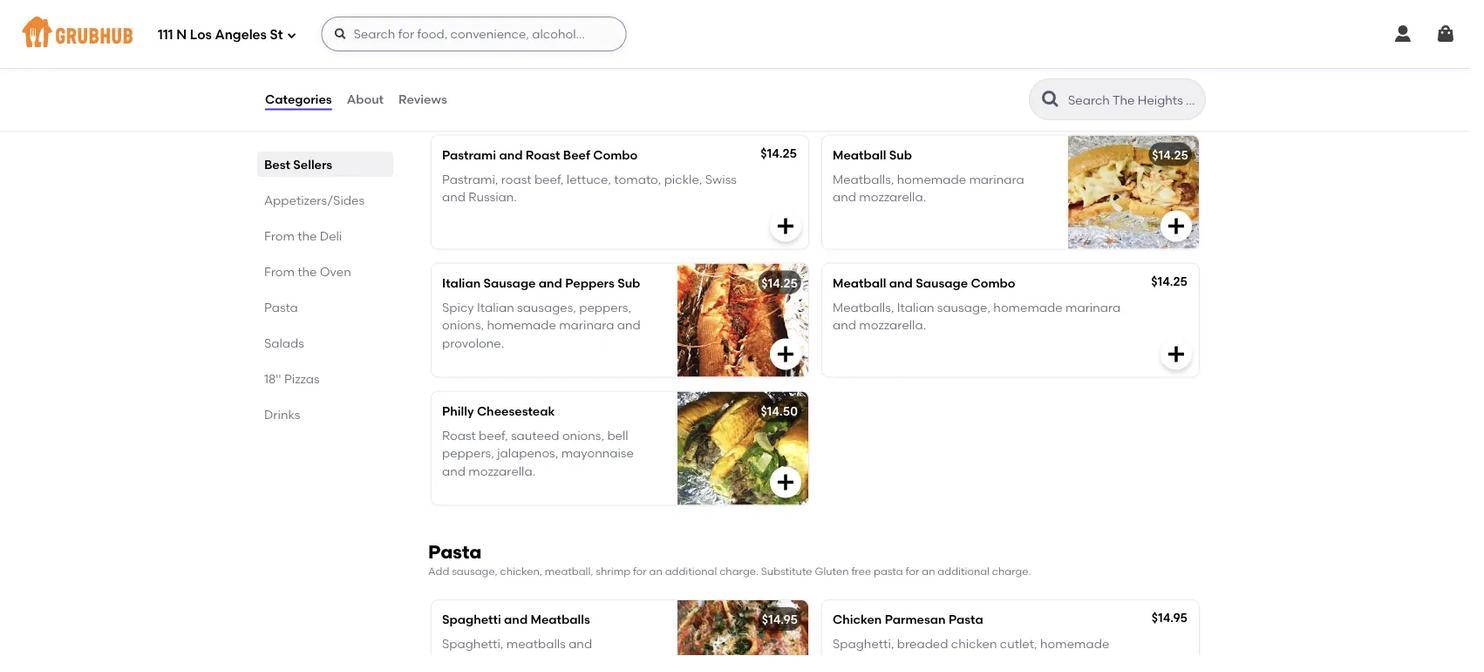 Task type: describe. For each thing, give the bounding box(es) containing it.
sauerkraut,
[[501, 44, 569, 59]]

search icon image
[[1041, 89, 1062, 110]]

meatballs
[[531, 613, 591, 628]]

1 horizontal spatial $14.95
[[1152, 611, 1188, 626]]

n
[[176, 27, 187, 43]]

salads tab
[[264, 334, 387, 352]]

mozzarella. inside meatballs, homemade marinara and mozzarella.
[[860, 190, 927, 205]]

0 vertical spatial from
[[499, 19, 530, 34]]

substitute
[[761, 566, 813, 578]]

18" pizzas tab
[[264, 370, 387, 388]]

and inside spaghetti, meatballs and homemade marinara.
[[569, 637, 592, 652]]

mayonnaise
[[562, 446, 634, 461]]

pastrami, for pastrami, sauerkraut, lettuce, tomato, pickle, russian and swiss.
[[442, 44, 499, 59]]

categories button
[[264, 68, 333, 131]]

about button
[[346, 68, 385, 131]]

meatball and sausage combo
[[833, 276, 1016, 290]]

mozzarella. inside the meatballs, italian sausage, homemade marinara and mozzarella.
[[860, 318, 927, 333]]

oven inside tab
[[320, 264, 351, 279]]

drinks
[[264, 407, 300, 422]]

pasta for pasta
[[264, 300, 298, 315]]

homemade inside spicy italian sausages, peppers, onions, homemade marinara and provolone.
[[487, 318, 556, 333]]

the for oven
[[298, 264, 317, 279]]

jalapenos,
[[497, 446, 559, 461]]

roast beef, sauteed onions, bell peppers, jalapenos, mayonnaise and mozzarella.
[[442, 429, 634, 479]]

onions, inside "roast beef, sauteed onions, bell peppers, jalapenos, mayonnaise and mozzarella."
[[563, 429, 605, 443]]

from the oven
[[264, 264, 351, 279]]

chicken,
[[500, 566, 542, 578]]

1 additional from the left
[[665, 566, 717, 578]]

and inside spicy italian sausages, peppers, onions, homemade marinara and provolone.
[[618, 318, 641, 333]]

pastrami and roast beef combo
[[442, 147, 638, 162]]

and inside the meatballs, italian sausage, homemade marinara and mozzarella.
[[833, 318, 857, 333]]

peppers, inside spicy italian sausages, peppers, onions, homemade marinara and provolone.
[[580, 300, 632, 315]]

2 charge. from the left
[[993, 566, 1032, 578]]

pastrami, roast beef, lettuce, tomato, pickle, swiss and russian.
[[442, 172, 737, 205]]

0 horizontal spatial $14.95
[[762, 613, 798, 628]]

beef
[[563, 147, 591, 162]]

homemade inside spaghetti, meatballs and homemade marinara.
[[442, 655, 512, 657]]

marinara inside meatballs, homemade marinara and mozzarella.
[[970, 172, 1025, 187]]

free
[[852, 566, 872, 578]]

spaghetti, meatballs and homemade marinara.
[[442, 637, 592, 657]]

1 for from the left
[[633, 566, 647, 578]]

pizzas
[[284, 372, 320, 387]]

drinks tab
[[264, 406, 387, 424]]

roast
[[501, 172, 532, 187]]

svg image for meatballs, homemade marinara and mozzarella.
[[1166, 216, 1187, 237]]

111
[[158, 27, 173, 43]]

bell
[[608, 429, 629, 443]]

$14.50
[[761, 404, 798, 419]]

italian sausage and peppers sub image
[[678, 264, 809, 377]]

marinara inside spicy italian sausages, peppers, onions, homemade marinara and provolone.
[[559, 318, 615, 333]]

salads
[[264, 336, 304, 351]]

chicken
[[833, 613, 882, 628]]

cheesesteak
[[477, 404, 555, 419]]

lettuce, inside pastrami, sauerkraut, lettuce, tomato, pickle, russian and swiss.
[[572, 44, 616, 59]]

mozzarella. inside "roast beef, sauteed onions, bell peppers, jalapenos, mayonnaise and mozzarella."
[[469, 464, 536, 479]]

roast beef, mozzarella, lettuce, tomato and mayonnaise.
[[833, 44, 1090, 76]]

russian.
[[469, 190, 517, 205]]

pasta add sausage, chicken, meatball, shrimp for an additional charge. substitute gluten free pasta for an additional charge.
[[428, 541, 1032, 578]]

beef, for mozzarella,
[[870, 44, 899, 59]]

beef, inside the pastrami, roast beef, lettuce, tomato, pickle, swiss and russian.
[[535, 172, 564, 187]]

meatballs, for sub
[[833, 172, 895, 187]]

pasta tab
[[264, 298, 387, 317]]

sausages,
[[517, 300, 577, 315]]

provolone.
[[442, 336, 504, 351]]

pickle, inside pastrami, sauerkraut, lettuce, tomato, pickle, russian and swiss.
[[492, 62, 531, 76]]

meatballs, homemade marinara and mozzarella.
[[833, 172, 1025, 205]]

Search for food, convenience, alcohol... search field
[[321, 17, 627, 51]]

deli
[[320, 229, 342, 243]]

roast beef, mozzarella, lettuce, tomato and mayonnaise. button
[[823, 7, 1200, 121]]

meatball sub image
[[1069, 136, 1200, 249]]

about
[[347, 92, 384, 107]]

0 horizontal spatial combo
[[593, 147, 638, 162]]

from the oven tab
[[264, 263, 387, 281]]

from for from the deli
[[264, 229, 295, 243]]

philly cheesesteak image
[[678, 392, 809, 506]]

best sellers tab
[[264, 155, 387, 174]]

roast for sauteed
[[442, 429, 476, 443]]

pastrami from the oven
[[442, 19, 587, 34]]

swiss.
[[608, 62, 643, 76]]

meatballs
[[507, 637, 566, 652]]

and inside spaghetti, breaded chicken cutlet, homemade marinara and mozzarella.
[[891, 655, 915, 657]]

philly cheesesteak
[[442, 404, 555, 419]]

russian
[[533, 62, 579, 76]]

111 n los angeles st
[[158, 27, 283, 43]]

meatball for meatball and sausage combo
[[833, 276, 887, 290]]

spicy
[[442, 300, 474, 315]]

best sellers
[[264, 157, 333, 172]]

st
[[270, 27, 283, 43]]

pickle, inside the pastrami, roast beef, lettuce, tomato, pickle, swiss and russian.
[[665, 172, 703, 187]]

the for deli
[[298, 229, 317, 243]]

pasta
[[874, 566, 904, 578]]

beef, for sauteed
[[479, 429, 508, 443]]

and inside "roast beef, sauteed onions, bell peppers, jalapenos, mayonnaise and mozzarella."
[[442, 464, 466, 479]]

meatballs, italian sausage, homemade marinara and mozzarella.
[[833, 300, 1121, 333]]

peppers
[[566, 276, 615, 290]]

angeles
[[215, 27, 267, 43]]

roast for mozzarella,
[[833, 44, 867, 59]]

2 sausage from the left
[[916, 276, 969, 290]]



Task type: locate. For each thing, give the bounding box(es) containing it.
1 horizontal spatial combo
[[971, 276, 1016, 290]]

2 pastrami, from the top
[[442, 172, 499, 187]]

pasta up add
[[428, 541, 482, 564]]

italian up spicy
[[442, 276, 481, 290]]

pastrami up russian. at the top left of page
[[442, 147, 497, 162]]

2 spaghetti, from the left
[[833, 637, 895, 652]]

1 vertical spatial sausage,
[[452, 566, 498, 578]]

spaghetti, for spaghetti
[[442, 637, 504, 652]]

los
[[190, 27, 212, 43]]

1 horizontal spatial an
[[922, 566, 936, 578]]

Search The Heights Deli and Bottle Shop search field
[[1067, 92, 1201, 108]]

0 horizontal spatial pickle,
[[492, 62, 531, 76]]

pastrami, up russian. at the top left of page
[[442, 172, 499, 187]]

for right shrimp
[[633, 566, 647, 578]]

1 sausage from the left
[[484, 276, 536, 290]]

tomato, inside pastrami, sauerkraut, lettuce, tomato, pickle, russian and swiss.
[[442, 62, 489, 76]]

1 vertical spatial pastrami
[[442, 147, 497, 162]]

peppers, down the peppers
[[580, 300, 632, 315]]

1 vertical spatial pastrami,
[[442, 172, 499, 187]]

2 horizontal spatial beef,
[[870, 44, 899, 59]]

lettuce, inside the pastrami, roast beef, lettuce, tomato, pickle, swiss and russian.
[[567, 172, 612, 187]]

shrimp
[[596, 566, 631, 578]]

beef, up mayonnaise.
[[870, 44, 899, 59]]

pastrami for pastrami and roast beef combo
[[442, 147, 497, 162]]

1 horizontal spatial additional
[[938, 566, 990, 578]]

2 meatballs, from the top
[[833, 300, 895, 315]]

pastrami,
[[442, 44, 499, 59], [442, 172, 499, 187]]

the left 'deli'
[[298, 229, 317, 243]]

from up "sauerkraut," on the top of the page
[[499, 19, 530, 34]]

mozzarella. down the meatball and sausage combo
[[860, 318, 927, 333]]

reviews button
[[398, 68, 448, 131]]

mozzarella. down jalapenos,
[[469, 464, 536, 479]]

0 vertical spatial beef,
[[870, 44, 899, 59]]

2 vertical spatial roast
[[442, 429, 476, 443]]

1 vertical spatial roast
[[526, 147, 561, 162]]

sausage,
[[938, 300, 991, 315], [452, 566, 498, 578]]

0 horizontal spatial tomato,
[[442, 62, 489, 76]]

onions, down spicy
[[442, 318, 484, 333]]

reviews
[[399, 92, 447, 107]]

pastrami from the oven image
[[678, 7, 809, 121]]

pasta inside the pasta add sausage, chicken, meatball, shrimp for an additional charge. substitute gluten free pasta for an additional charge.
[[428, 541, 482, 564]]

marinara inside the meatballs, italian sausage, homemade marinara and mozzarella.
[[1066, 300, 1121, 315]]

0 horizontal spatial roast
[[442, 429, 476, 443]]

marinara
[[970, 172, 1025, 187], [1066, 300, 1121, 315], [559, 318, 615, 333], [833, 655, 888, 657]]

for
[[633, 566, 647, 578], [906, 566, 920, 578]]

spaghetti
[[442, 613, 501, 628]]

0 vertical spatial oven
[[555, 19, 587, 34]]

pastrami for pastrami from the oven
[[442, 19, 497, 34]]

for right pasta
[[906, 566, 920, 578]]

spaghetti, down spaghetti
[[442, 637, 504, 652]]

an right pasta
[[922, 566, 936, 578]]

1 an from the left
[[650, 566, 663, 578]]

chicken parmesan pasta
[[833, 613, 984, 628]]

1 horizontal spatial charge.
[[993, 566, 1032, 578]]

roast left the beef
[[526, 147, 561, 162]]

sauteed
[[511, 429, 560, 443]]

charge. left substitute
[[720, 566, 759, 578]]

spaghetti,
[[442, 637, 504, 652], [833, 637, 895, 652]]

combo up the meatballs, italian sausage, homemade marinara and mozzarella.
[[971, 276, 1016, 290]]

chicken
[[952, 637, 998, 652]]

tomato
[[1020, 44, 1064, 59]]

pastrami, inside pastrami, sauerkraut, lettuce, tomato, pickle, russian and swiss.
[[442, 44, 499, 59]]

lettuce, left tomato
[[972, 44, 1017, 59]]

italian for meatballs,
[[898, 300, 935, 315]]

lettuce, inside roast beef, mozzarella, lettuce, tomato and mayonnaise.
[[972, 44, 1017, 59]]

0 horizontal spatial beef,
[[479, 429, 508, 443]]

spaghetti, inside spaghetti, meatballs and homemade marinara.
[[442, 637, 504, 652]]

italian sausage and peppers sub
[[442, 276, 641, 290]]

2 horizontal spatial pasta
[[949, 613, 984, 628]]

2 vertical spatial beef,
[[479, 429, 508, 443]]

0 vertical spatial combo
[[593, 147, 638, 162]]

2 meatball from the top
[[833, 276, 887, 290]]

from the deli tab
[[264, 227, 387, 245]]

tomato, left swiss
[[615, 172, 662, 187]]

1 horizontal spatial pasta
[[428, 541, 482, 564]]

peppers,
[[580, 300, 632, 315], [442, 446, 495, 461]]

svg image
[[1393, 24, 1414, 44], [1166, 88, 1187, 109], [776, 216, 797, 237], [1166, 216, 1187, 237], [776, 344, 797, 365], [1166, 344, 1187, 365], [776, 472, 797, 493]]

mozzarella. down meatball sub
[[860, 190, 927, 205]]

and inside roast beef, mozzarella, lettuce, tomato and mayonnaise.
[[1067, 44, 1090, 59]]

from down "from the deli"
[[264, 264, 295, 279]]

roast down philly
[[442, 429, 476, 443]]

from up the from the oven
[[264, 229, 295, 243]]

2 additional from the left
[[938, 566, 990, 578]]

and inside meatballs, homemade marinara and mozzarella.
[[833, 190, 857, 205]]

mozzarella. inside spaghetti, breaded chicken cutlet, homemade marinara and mozzarella.
[[918, 655, 985, 657]]

pastrami, for pastrami, roast beef, lettuce, tomato, pickle, swiss and russian.
[[442, 172, 499, 187]]

sausage up sausages,
[[484, 276, 536, 290]]

meatball,
[[545, 566, 594, 578]]

$14.25
[[761, 146, 797, 160], [1153, 147, 1189, 162], [1152, 274, 1188, 289], [762, 276, 798, 290]]

pastrami, down pastrami from the oven
[[442, 44, 499, 59]]

main navigation navigation
[[0, 0, 1471, 68]]

appetizers/sides tab
[[264, 191, 387, 209]]

additional up parmesan
[[938, 566, 990, 578]]

0 vertical spatial pastrami
[[442, 19, 497, 34]]

sausage, down the meatball and sausage combo
[[938, 300, 991, 315]]

svg image for pastrami, roast beef, lettuce, tomato, pickle, swiss and russian.
[[776, 216, 797, 237]]

1 meatballs, from the top
[[833, 172, 895, 187]]

mozzarella.
[[860, 190, 927, 205], [860, 318, 927, 333], [469, 464, 536, 479], [918, 655, 985, 657]]

oven down 'deli'
[[320, 264, 351, 279]]

0 horizontal spatial additional
[[665, 566, 717, 578]]

lettuce, for pastrami, roast beef, lettuce, tomato, pickle, swiss and russian.
[[567, 172, 612, 187]]

1 horizontal spatial tomato,
[[615, 172, 662, 187]]

breaded
[[898, 637, 949, 652]]

and inside the pastrami, roast beef, lettuce, tomato, pickle, swiss and russian.
[[442, 190, 466, 205]]

2 vertical spatial from
[[264, 264, 295, 279]]

0 horizontal spatial pasta
[[264, 300, 298, 315]]

spaghetti and meatballs
[[442, 613, 591, 628]]

and
[[1067, 44, 1090, 59], [582, 62, 605, 76], [499, 147, 523, 162], [442, 190, 466, 205], [833, 190, 857, 205], [539, 276, 563, 290], [890, 276, 913, 290], [618, 318, 641, 333], [833, 318, 857, 333], [442, 464, 466, 479], [504, 613, 528, 628], [569, 637, 592, 652], [891, 655, 915, 657]]

tomato, inside the pastrami, roast beef, lettuce, tomato, pickle, swiss and russian.
[[615, 172, 662, 187]]

0 horizontal spatial peppers,
[[442, 446, 495, 461]]

meatballs, for and
[[833, 300, 895, 315]]

from
[[499, 19, 530, 34], [264, 229, 295, 243], [264, 264, 295, 279]]

beef, down pastrami and roast beef combo
[[535, 172, 564, 187]]

18" pizzas
[[264, 372, 320, 387]]

0 vertical spatial sub
[[890, 147, 913, 162]]

onions,
[[442, 318, 484, 333], [563, 429, 605, 443]]

1 pastrami, from the top
[[442, 44, 499, 59]]

pasta
[[264, 300, 298, 315], [428, 541, 482, 564], [949, 613, 984, 628]]

the down "from the deli"
[[298, 264, 317, 279]]

roast inside roast beef, mozzarella, lettuce, tomato and mayonnaise.
[[833, 44, 867, 59]]

1 vertical spatial beef,
[[535, 172, 564, 187]]

2 an from the left
[[922, 566, 936, 578]]

charge. up the cutlet,
[[993, 566, 1032, 578]]

1 charge. from the left
[[720, 566, 759, 578]]

0 vertical spatial meatball
[[833, 147, 887, 162]]

sausage, right add
[[452, 566, 498, 578]]

additional up the spaghetti and meatballs image
[[665, 566, 717, 578]]

from the deli
[[264, 229, 342, 243]]

1 vertical spatial combo
[[971, 276, 1016, 290]]

1 vertical spatial sub
[[618, 276, 641, 290]]

add
[[428, 566, 450, 578]]

italian inside the meatballs, italian sausage, homemade marinara and mozzarella.
[[898, 300, 935, 315]]

spaghetti and meatballs image
[[678, 601, 809, 657]]

pasta up 'salads'
[[264, 300, 298, 315]]

beef,
[[870, 44, 899, 59], [535, 172, 564, 187], [479, 429, 508, 443]]

homemade inside meatballs, homemade marinara and mozzarella.
[[898, 172, 967, 187]]

marinara inside spaghetti, breaded chicken cutlet, homemade marinara and mozzarella.
[[833, 655, 888, 657]]

1 vertical spatial meatball
[[833, 276, 887, 290]]

1 vertical spatial pickle,
[[665, 172, 703, 187]]

oven
[[555, 19, 587, 34], [320, 264, 351, 279]]

italian inside spicy italian sausages, peppers, onions, homemade marinara and provolone.
[[477, 300, 514, 315]]

peppers, down philly
[[442, 446, 495, 461]]

meatball sub
[[833, 147, 913, 162]]

tomato, down "search for food, convenience, alcohol..." "search box"
[[442, 62, 489, 76]]

italian
[[442, 276, 481, 290], [477, 300, 514, 315], [898, 300, 935, 315]]

gluten
[[815, 566, 849, 578]]

spaghetti, breaded chicken cutlet, homemade marinara and mozzarella.
[[833, 637, 1110, 657]]

0 vertical spatial the
[[533, 19, 552, 34]]

peppers, inside "roast beef, sauteed onions, bell peppers, jalapenos, mayonnaise and mozzarella."
[[442, 446, 495, 461]]

additional
[[665, 566, 717, 578], [938, 566, 990, 578]]

sub
[[890, 147, 913, 162], [618, 276, 641, 290]]

1 spaghetti, from the left
[[442, 637, 504, 652]]

1 horizontal spatial svg image
[[334, 27, 348, 41]]

meatballs, down the meatball and sausage combo
[[833, 300, 895, 315]]

homemade
[[898, 172, 967, 187], [994, 300, 1063, 315], [487, 318, 556, 333], [1041, 637, 1110, 652], [442, 655, 512, 657]]

pasta up chicken
[[949, 613, 984, 628]]

an right shrimp
[[650, 566, 663, 578]]

onions, inside spicy italian sausages, peppers, onions, homemade marinara and provolone.
[[442, 318, 484, 333]]

charge.
[[720, 566, 759, 578], [993, 566, 1032, 578]]

1 horizontal spatial roast
[[526, 147, 561, 162]]

italian for spicy
[[477, 300, 514, 315]]

svg image for spicy italian sausages, peppers, onions, homemade marinara and provolone.
[[776, 344, 797, 365]]

spicy italian sausages, peppers, onions, homemade marinara and provolone.
[[442, 300, 641, 351]]

sausage, for pasta
[[452, 566, 498, 578]]

homemade inside spaghetti, breaded chicken cutlet, homemade marinara and mozzarella.
[[1041, 637, 1110, 652]]

marinara.
[[514, 655, 573, 657]]

1 vertical spatial meatballs,
[[833, 300, 895, 315]]

best
[[264, 157, 290, 172]]

pastrami, sauerkraut, lettuce, tomato, pickle, russian and swiss.
[[442, 44, 643, 76]]

lettuce, down the beef
[[567, 172, 612, 187]]

2 horizontal spatial roast
[[833, 44, 867, 59]]

1 vertical spatial onions,
[[563, 429, 605, 443]]

2 horizontal spatial svg image
[[1436, 24, 1457, 44]]

pasta inside tab
[[264, 300, 298, 315]]

1 vertical spatial oven
[[320, 264, 351, 279]]

meatballs, down meatball sub
[[833, 172, 895, 187]]

0 horizontal spatial sub
[[618, 276, 641, 290]]

and inside pastrami, sauerkraut, lettuce, tomato, pickle, russian and swiss.
[[582, 62, 605, 76]]

the
[[533, 19, 552, 34], [298, 229, 317, 243], [298, 264, 317, 279]]

0 vertical spatial roast
[[833, 44, 867, 59]]

$14.95
[[1152, 611, 1188, 626], [762, 613, 798, 628]]

sausage, inside the meatballs, italian sausage, homemade marinara and mozzarella.
[[938, 300, 991, 315]]

1 pastrami from the top
[[442, 19, 497, 34]]

meatballs, inside the meatballs, italian sausage, homemade marinara and mozzarella.
[[833, 300, 895, 315]]

pickle, left swiss
[[665, 172, 703, 187]]

1 vertical spatial the
[[298, 229, 317, 243]]

lettuce,
[[572, 44, 616, 59], [972, 44, 1017, 59], [567, 172, 612, 187]]

the up "sauerkraut," on the top of the page
[[533, 19, 552, 34]]

appetizers/sides
[[264, 193, 365, 208]]

svg image inside main navigation navigation
[[1393, 24, 1414, 44]]

pastrami, inside the pastrami, roast beef, lettuce, tomato, pickle, swiss and russian.
[[442, 172, 499, 187]]

philly
[[442, 404, 474, 419]]

lettuce, up swiss.
[[572, 44, 616, 59]]

0 horizontal spatial svg image
[[287, 30, 297, 41]]

0 horizontal spatial sausage
[[484, 276, 536, 290]]

beef, down philly cheesesteak
[[479, 429, 508, 443]]

svg image for meatballs, italian sausage, homemade marinara and mozzarella.
[[1166, 344, 1187, 365]]

1 horizontal spatial onions,
[[563, 429, 605, 443]]

1 horizontal spatial peppers,
[[580, 300, 632, 315]]

pasta for pasta add sausage, chicken, meatball, shrimp for an additional charge. substitute gluten free pasta for an additional charge.
[[428, 541, 482, 564]]

swiss
[[706, 172, 737, 187]]

sausage up the meatballs, italian sausage, homemade marinara and mozzarella.
[[916, 276, 969, 290]]

mozzarella. down chicken
[[918, 655, 985, 657]]

onions, up the mayonnaise
[[563, 429, 605, 443]]

2 vertical spatial the
[[298, 264, 317, 279]]

0 horizontal spatial an
[[650, 566, 663, 578]]

beef, inside "roast beef, sauteed onions, bell peppers, jalapenos, mayonnaise and mozzarella."
[[479, 429, 508, 443]]

0 horizontal spatial onions,
[[442, 318, 484, 333]]

0 vertical spatial sausage,
[[938, 300, 991, 315]]

0 vertical spatial pastrami,
[[442, 44, 499, 59]]

meatballs,
[[833, 172, 895, 187], [833, 300, 895, 315]]

sub right the peppers
[[618, 276, 641, 290]]

0 horizontal spatial sausage,
[[452, 566, 498, 578]]

oven up "sauerkraut," on the top of the page
[[555, 19, 587, 34]]

1 horizontal spatial sausage,
[[938, 300, 991, 315]]

pastrami
[[442, 19, 497, 34], [442, 147, 497, 162]]

1 horizontal spatial sausage
[[916, 276, 969, 290]]

meatballs, inside meatballs, homemade marinara and mozzarella.
[[833, 172, 895, 187]]

an
[[650, 566, 663, 578], [922, 566, 936, 578]]

sausage, for meatballs,
[[938, 300, 991, 315]]

0 vertical spatial onions,
[[442, 318, 484, 333]]

from for from the oven
[[264, 264, 295, 279]]

pickle,
[[492, 62, 531, 76], [665, 172, 703, 187]]

0 vertical spatial pasta
[[264, 300, 298, 315]]

pickle, down "sauerkraut," on the top of the page
[[492, 62, 531, 76]]

0 horizontal spatial spaghetti,
[[442, 637, 504, 652]]

roast up mayonnaise.
[[833, 44, 867, 59]]

1 horizontal spatial oven
[[555, 19, 587, 34]]

combo right the beef
[[593, 147, 638, 162]]

1 horizontal spatial sub
[[890, 147, 913, 162]]

0 vertical spatial tomato,
[[442, 62, 489, 76]]

0 horizontal spatial charge.
[[720, 566, 759, 578]]

beef, inside roast beef, mozzarella, lettuce, tomato and mayonnaise.
[[870, 44, 899, 59]]

parmesan
[[885, 613, 946, 628]]

meatball
[[833, 147, 887, 162], [833, 276, 887, 290]]

1 horizontal spatial for
[[906, 566, 920, 578]]

svg image for roast beef, sauteed onions, bell peppers, jalapenos, mayonnaise and mozzarella.
[[776, 472, 797, 493]]

sellers
[[293, 157, 333, 172]]

tomato,
[[442, 62, 489, 76], [615, 172, 662, 187]]

mayonnaise.
[[833, 62, 909, 76]]

pastrami up pastrami, sauerkraut, lettuce, tomato, pickle, russian and swiss.
[[442, 19, 497, 34]]

sub up meatballs, homemade marinara and mozzarella.
[[890, 147, 913, 162]]

cutlet,
[[1001, 637, 1038, 652]]

categories
[[265, 92, 332, 107]]

spaghetti, for chicken
[[833, 637, 895, 652]]

spaghetti, down chicken
[[833, 637, 895, 652]]

18"
[[264, 372, 281, 387]]

roast inside "roast beef, sauteed onions, bell peppers, jalapenos, mayonnaise and mozzarella."
[[442, 429, 476, 443]]

0 vertical spatial peppers,
[[580, 300, 632, 315]]

1 horizontal spatial spaghetti,
[[833, 637, 895, 652]]

2 pastrami from the top
[[442, 147, 497, 162]]

2 for from the left
[[906, 566, 920, 578]]

1 vertical spatial from
[[264, 229, 295, 243]]

homemade inside the meatballs, italian sausage, homemade marinara and mozzarella.
[[994, 300, 1063, 315]]

1 vertical spatial peppers,
[[442, 446, 495, 461]]

1 vertical spatial tomato,
[[615, 172, 662, 187]]

meatball for meatball sub
[[833, 147, 887, 162]]

mozzarella,
[[902, 44, 969, 59]]

0 vertical spatial meatballs,
[[833, 172, 895, 187]]

svg image
[[1436, 24, 1457, 44], [334, 27, 348, 41], [287, 30, 297, 41]]

1 horizontal spatial pickle,
[[665, 172, 703, 187]]

0 horizontal spatial for
[[633, 566, 647, 578]]

1 meatball from the top
[[833, 147, 887, 162]]

spaghetti, inside spaghetti, breaded chicken cutlet, homemade marinara and mozzarella.
[[833, 637, 895, 652]]

italian down the meatball and sausage combo
[[898, 300, 935, 315]]

1 vertical spatial pasta
[[428, 541, 482, 564]]

1 horizontal spatial beef,
[[535, 172, 564, 187]]

sausage, inside the pasta add sausage, chicken, meatball, shrimp for an additional charge. substitute gluten free pasta for an additional charge.
[[452, 566, 498, 578]]

0 horizontal spatial oven
[[320, 264, 351, 279]]

0 vertical spatial pickle,
[[492, 62, 531, 76]]

italian right spicy
[[477, 300, 514, 315]]

lettuce, for roast beef, mozzarella, lettuce, tomato and mayonnaise.
[[972, 44, 1017, 59]]

combo
[[593, 147, 638, 162], [971, 276, 1016, 290]]

2 vertical spatial pasta
[[949, 613, 984, 628]]



Task type: vqa. For each thing, say whether or not it's contained in the screenshot.
pinguinos on the bottom
no



